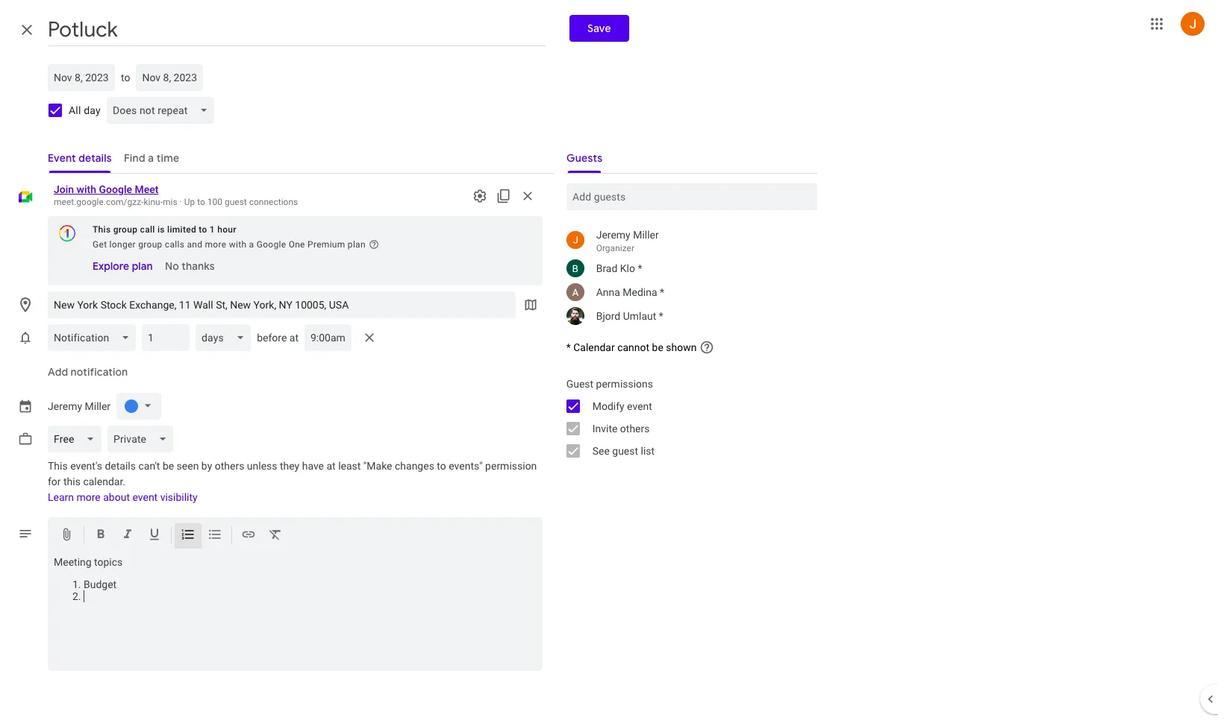 Task type: describe. For each thing, give the bounding box(es) containing it.
meet
[[135, 184, 159, 196]]

invite others
[[592, 423, 650, 435]]

this group call is limited to 1 hour
[[93, 225, 236, 235]]

1 horizontal spatial event
[[627, 401, 652, 413]]

group containing guest permissions
[[554, 373, 817, 463]]

anna
[[596, 287, 620, 299]]

events"
[[449, 461, 483, 472]]

Description text field
[[48, 557, 542, 669]]

100
[[207, 197, 222, 207]]

see guest list
[[592, 446, 655, 458]]

visibility
[[160, 492, 198, 504]]

shown
[[666, 342, 697, 354]]

bulleted list image
[[207, 528, 222, 545]]

* calendar cannot be shown
[[566, 342, 697, 354]]

to left end date text field
[[121, 72, 130, 84]]

add notification button
[[42, 355, 134, 390]]

permission
[[485, 461, 537, 472]]

guest
[[566, 378, 593, 390]]

to inside "join with google meet meet.google.com/gzz-kinu-mis · up to 100 guest connections"
[[197, 197, 205, 207]]

all
[[69, 104, 81, 116]]

calls
[[165, 240, 184, 250]]

this
[[63, 476, 81, 488]]

hour
[[217, 225, 236, 235]]

get longer group calls and more with a google one premium plan
[[93, 240, 366, 250]]

Title text field
[[48, 13, 546, 46]]

guest inside "join with google meet meet.google.com/gzz-kinu-mis · up to 100 guest connections"
[[225, 197, 247, 207]]

join with google meet meet.google.com/gzz-kinu-mis · up to 100 guest connections
[[54, 184, 298, 207]]

others inside group
[[620, 423, 650, 435]]

no
[[165, 260, 179, 273]]

kinu-
[[144, 197, 163, 207]]

jeremy miller, organizer tree item
[[554, 225, 817, 257]]

klo
[[620, 263, 635, 275]]

End date text field
[[142, 69, 197, 87]]

jeremy miller
[[48, 401, 111, 413]]

and
[[187, 240, 202, 250]]

* for brad klo *
[[638, 263, 642, 275]]

a
[[249, 240, 254, 250]]

bold image
[[93, 528, 108, 545]]

medina
[[623, 287, 657, 299]]

seen
[[177, 461, 199, 472]]

by
[[201, 461, 212, 472]]

Days in advance for notification number field
[[148, 325, 184, 352]]

* for bjord umlaut *
[[659, 310, 663, 322]]

·
[[180, 197, 182, 207]]

1 horizontal spatial google
[[257, 240, 286, 250]]

1 horizontal spatial be
[[652, 342, 663, 354]]

up
[[184, 197, 195, 207]]

umlaut
[[623, 310, 656, 322]]

meeting topics
[[54, 557, 123, 569]]

with inside "join with google meet meet.google.com/gzz-kinu-mis · up to 100 guest connections"
[[77, 184, 96, 196]]

unless
[[247, 461, 277, 472]]

formatting options toolbar
[[48, 518, 542, 554]]

Time of day text field
[[310, 331, 346, 346]]

explore
[[93, 260, 129, 273]]

notification
[[71, 366, 128, 379]]

others inside this event's details can't be seen by others unless they have at least "make changes to events" permission for this calendar. learn more about event visibility
[[215, 461, 244, 472]]

cannot
[[617, 342, 649, 354]]

event's
[[70, 461, 102, 472]]

the day before at 9am element
[[48, 322, 381, 355]]

is
[[157, 225, 165, 235]]

no thanks
[[165, 260, 215, 273]]

explore plan
[[93, 260, 153, 273]]

brad klo *
[[596, 263, 642, 275]]

see
[[592, 446, 610, 458]]

calendar
[[573, 342, 615, 354]]

jeremy for jeremy miller
[[48, 401, 82, 413]]

italic image
[[120, 528, 135, 545]]

explore plan button
[[87, 253, 159, 280]]

event inside this event's details can't be seen by others unless they have at least "make changes to events" permission for this calendar. learn more about event visibility
[[132, 492, 158, 504]]

brad klo tree item
[[554, 257, 817, 281]]

bjord
[[596, 310, 620, 322]]

Guests text field
[[572, 184, 811, 210]]

0 vertical spatial at
[[289, 332, 299, 344]]

connections
[[249, 197, 298, 207]]

0 horizontal spatial group
[[113, 225, 138, 235]]

numbered list image
[[181, 528, 196, 545]]

guest permissions
[[566, 378, 653, 390]]

invite
[[592, 423, 618, 435]]

remove formatting image
[[268, 528, 283, 545]]

day
[[84, 104, 101, 116]]

can't
[[138, 461, 160, 472]]

Start date text field
[[54, 69, 109, 87]]

mis
[[163, 197, 177, 207]]

details
[[105, 461, 136, 472]]

learn
[[48, 492, 74, 504]]

they
[[280, 461, 299, 472]]

before
[[257, 332, 287, 344]]

guests invited to this event. tree
[[554, 225, 817, 328]]

google inside "join with google meet meet.google.com/gzz-kinu-mis · up to 100 guest connections"
[[99, 184, 132, 196]]

modify event
[[592, 401, 652, 413]]

Location text field
[[54, 292, 510, 319]]

for
[[48, 476, 61, 488]]

join
[[54, 184, 74, 196]]



Task type: locate. For each thing, give the bounding box(es) containing it.
jeremy inside jeremy miller organizer
[[596, 229, 630, 241]]

1 vertical spatial more
[[76, 492, 101, 504]]

1 vertical spatial at
[[327, 461, 336, 472]]

0 horizontal spatial more
[[76, 492, 101, 504]]

jeremy up organizer
[[596, 229, 630, 241]]

None field
[[107, 97, 220, 124], [48, 325, 142, 352], [196, 325, 257, 352], [48, 426, 107, 453], [107, 426, 179, 453], [107, 97, 220, 124], [48, 325, 142, 352], [196, 325, 257, 352], [48, 426, 107, 453], [107, 426, 179, 453]]

1 vertical spatial guest
[[612, 446, 638, 458]]

thanks
[[181, 260, 215, 273]]

* left calendar
[[566, 342, 571, 354]]

more down calendar.
[[76, 492, 101, 504]]

1 vertical spatial event
[[132, 492, 158, 504]]

organizer
[[596, 243, 634, 254]]

0 vertical spatial others
[[620, 423, 650, 435]]

1 vertical spatial be
[[163, 461, 174, 472]]

group down call
[[138, 240, 162, 250]]

1 vertical spatial this
[[48, 461, 68, 472]]

at right before
[[289, 332, 299, 344]]

0 vertical spatial this
[[93, 225, 111, 235]]

0 vertical spatial miller
[[633, 229, 659, 241]]

at
[[289, 332, 299, 344], [327, 461, 336, 472]]

1 vertical spatial google
[[257, 240, 286, 250]]

0 vertical spatial be
[[652, 342, 663, 354]]

others up see guest list
[[620, 423, 650, 435]]

get
[[93, 240, 107, 250]]

miller
[[633, 229, 659, 241], [85, 401, 111, 413]]

save button
[[570, 15, 629, 42]]

with left "a"
[[229, 240, 247, 250]]

premium
[[308, 240, 345, 250]]

learn more about event visibility link
[[48, 492, 198, 504]]

miller down notification
[[85, 401, 111, 413]]

* right umlaut
[[659, 310, 663, 322]]

to left events"
[[437, 461, 446, 472]]

0 horizontal spatial others
[[215, 461, 244, 472]]

0 horizontal spatial be
[[163, 461, 174, 472]]

calendar.
[[83, 476, 125, 488]]

1 vertical spatial with
[[229, 240, 247, 250]]

add
[[48, 366, 68, 379]]

0 horizontal spatial plan
[[132, 260, 153, 273]]

miller inside jeremy miller organizer
[[633, 229, 659, 241]]

no thanks button
[[159, 253, 220, 280]]

* right klo
[[638, 263, 642, 275]]

1 horizontal spatial miller
[[633, 229, 659, 241]]

0 horizontal spatial guest
[[225, 197, 247, 207]]

0 horizontal spatial with
[[77, 184, 96, 196]]

0 vertical spatial group
[[113, 225, 138, 235]]

insert link image
[[241, 528, 256, 545]]

0 vertical spatial jeremy
[[596, 229, 630, 241]]

* for anna medina *
[[660, 287, 664, 299]]

limited
[[167, 225, 196, 235]]

0 vertical spatial with
[[77, 184, 96, 196]]

miller for jeremy miller
[[85, 401, 111, 413]]

changes
[[395, 461, 434, 472]]

plan down longer
[[132, 260, 153, 273]]

0 vertical spatial more
[[205, 240, 226, 250]]

underline image
[[147, 528, 162, 545]]

1
[[210, 225, 215, 235]]

to left 1
[[199, 225, 207, 235]]

jeremy miller organizer
[[596, 229, 659, 254]]

have
[[302, 461, 324, 472]]

permissions
[[596, 378, 653, 390]]

* right medina
[[660, 287, 664, 299]]

0 horizontal spatial this
[[48, 461, 68, 472]]

meet.google.com/gzz-
[[54, 197, 144, 207]]

* inside "bjord umlaut" tree item
[[659, 310, 663, 322]]

* inside brad klo tree item
[[638, 263, 642, 275]]

event right about
[[132, 492, 158, 504]]

add notification
[[48, 366, 128, 379]]

brad
[[596, 263, 618, 275]]

save
[[588, 22, 611, 35]]

0 horizontal spatial jeremy
[[48, 401, 82, 413]]

this for this event's details can't be seen by others unless they have at least "make changes to events" permission for this calendar. learn more about event visibility
[[48, 461, 68, 472]]

1 vertical spatial plan
[[132, 260, 153, 273]]

be inside this event's details can't be seen by others unless they have at least "make changes to events" permission for this calendar. learn more about event visibility
[[163, 461, 174, 472]]

1 horizontal spatial guest
[[612, 446, 638, 458]]

*
[[638, 263, 642, 275], [660, 287, 664, 299], [659, 310, 663, 322], [566, 342, 571, 354]]

1 horizontal spatial group
[[138, 240, 162, 250]]

1 vertical spatial miller
[[85, 401, 111, 413]]

1 horizontal spatial plan
[[348, 240, 366, 250]]

longer
[[109, 240, 136, 250]]

group up longer
[[113, 225, 138, 235]]

with up the meet.google.com/gzz- in the top left of the page
[[77, 184, 96, 196]]

miller up organizer
[[633, 229, 659, 241]]

others right by
[[215, 461, 244, 472]]

0 vertical spatial guest
[[225, 197, 247, 207]]

meeting
[[54, 557, 92, 569]]

at right "have"
[[327, 461, 336, 472]]

group
[[554, 373, 817, 463]]

* inside the anna medina tree item
[[660, 287, 664, 299]]

bjord umlaut tree item
[[554, 305, 817, 328]]

jeremy down add
[[48, 401, 82, 413]]

0 horizontal spatial google
[[99, 184, 132, 196]]

google right "a"
[[257, 240, 286, 250]]

1 vertical spatial others
[[215, 461, 244, 472]]

this event's details can't be seen by others unless they have at least "make changes to events" permission for this calendar. learn more about event visibility
[[48, 461, 537, 504]]

this for this group call is limited to 1 hour
[[93, 225, 111, 235]]

event
[[627, 401, 652, 413], [132, 492, 158, 504]]

least
[[338, 461, 361, 472]]

guest right "100"
[[225, 197, 247, 207]]

this inside this event's details can't be seen by others unless they have at least "make changes to events" permission for this calendar. learn more about event visibility
[[48, 461, 68, 472]]

1 horizontal spatial others
[[620, 423, 650, 435]]

one
[[289, 240, 305, 250]]

"make
[[363, 461, 392, 472]]

event down permissions
[[627, 401, 652, 413]]

to inside this event's details can't be seen by others unless they have at least "make changes to events" permission for this calendar. learn more about event visibility
[[437, 461, 446, 472]]

anna medina tree item
[[554, 281, 817, 305]]

topics
[[94, 557, 123, 569]]

1 horizontal spatial more
[[205, 240, 226, 250]]

others
[[620, 423, 650, 435], [215, 461, 244, 472]]

guest
[[225, 197, 247, 207], [612, 446, 638, 458]]

join with google meet link
[[54, 184, 159, 196]]

all day
[[69, 104, 101, 116]]

1 vertical spatial group
[[138, 240, 162, 250]]

plan inside "button"
[[132, 260, 153, 273]]

guest left list
[[612, 446, 638, 458]]

0 vertical spatial google
[[99, 184, 132, 196]]

modify
[[592, 401, 624, 413]]

0 horizontal spatial at
[[289, 332, 299, 344]]

this
[[93, 225, 111, 235], [48, 461, 68, 472]]

1 horizontal spatial jeremy
[[596, 229, 630, 241]]

1 vertical spatial jeremy
[[48, 401, 82, 413]]

0 horizontal spatial miller
[[85, 401, 111, 413]]

plan right 'premium'
[[348, 240, 366, 250]]

anna medina *
[[596, 287, 664, 299]]

1 horizontal spatial at
[[327, 461, 336, 472]]

more down 1
[[205, 240, 226, 250]]

google up the meet.google.com/gzz- in the top left of the page
[[99, 184, 132, 196]]

more
[[205, 240, 226, 250], [76, 492, 101, 504]]

at inside this event's details can't be seen by others unless they have at least "make changes to events" permission for this calendar. learn more about event visibility
[[327, 461, 336, 472]]

0 vertical spatial event
[[627, 401, 652, 413]]

plan
[[348, 240, 366, 250], [132, 260, 153, 273]]

1 horizontal spatial this
[[93, 225, 111, 235]]

be
[[652, 342, 663, 354], [163, 461, 174, 472]]

before at
[[257, 332, 299, 344]]

list
[[641, 446, 655, 458]]

1 horizontal spatial with
[[229, 240, 247, 250]]

jeremy for jeremy miller organizer
[[596, 229, 630, 241]]

bjord umlaut *
[[596, 310, 663, 322]]

group
[[113, 225, 138, 235], [138, 240, 162, 250]]

be left shown
[[652, 342, 663, 354]]

0 vertical spatial plan
[[348, 240, 366, 250]]

budget
[[84, 579, 117, 591]]

this up get
[[93, 225, 111, 235]]

this up for
[[48, 461, 68, 472]]

jeremy
[[596, 229, 630, 241], [48, 401, 82, 413]]

more inside this event's details can't be seen by others unless they have at least "make changes to events" permission for this calendar. learn more about event visibility
[[76, 492, 101, 504]]

0 horizontal spatial event
[[132, 492, 158, 504]]

to right the up
[[197, 197, 205, 207]]

miller for jeremy miller organizer
[[633, 229, 659, 241]]

call
[[140, 225, 155, 235]]

about
[[103, 492, 130, 504]]

be right can't
[[163, 461, 174, 472]]

google
[[99, 184, 132, 196], [257, 240, 286, 250]]



Task type: vqa. For each thing, say whether or not it's contained in the screenshot.
11 PM
no



